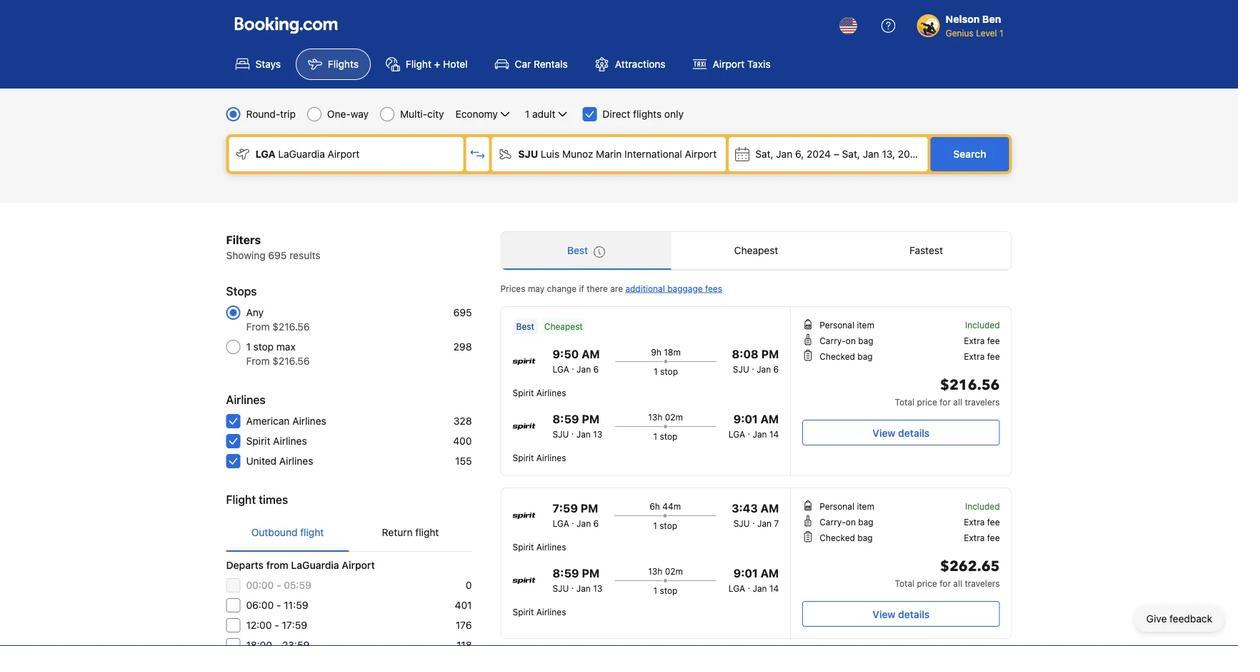 Task type: describe. For each thing, give the bounding box(es) containing it.
max
[[276, 341, 296, 353]]

stays
[[255, 58, 281, 70]]

. inside the 3:43 am sju . jan 7
[[752, 516, 755, 526]]

departs
[[226, 560, 264, 572]]

united airlines
[[246, 456, 313, 467]]

departs from laguardia airport
[[226, 560, 375, 572]]

8:08
[[732, 348, 759, 361]]

american
[[246, 416, 290, 427]]

nelson
[[946, 13, 980, 25]]

1 2024 from the left
[[807, 148, 831, 160]]

1 vertical spatial 695
[[453, 307, 472, 319]]

sju luis munoz marin international airport
[[518, 148, 717, 160]]

$216.56 inside any from $216.56
[[272, 321, 310, 333]]

1 stop max from $216.56
[[246, 341, 310, 367]]

. inside 9:50 am lga . jan 6
[[572, 362, 574, 372]]

fastest
[[910, 245, 943, 257]]

stays link
[[223, 49, 293, 80]]

level
[[976, 28, 997, 38]]

search
[[954, 148, 987, 160]]

1 inside nelson ben genius level 1
[[1000, 28, 1004, 38]]

400
[[453, 436, 472, 447]]

3 fee from the top
[[987, 517, 1000, 527]]

1 13h from the top
[[648, 412, 663, 422]]

stops
[[226, 285, 257, 298]]

1 inside 1 stop max from $216.56
[[246, 341, 251, 353]]

return flight
[[382, 527, 439, 539]]

2 13h 02m from the top
[[648, 567, 683, 577]]

$216.56 inside $216.56 total price for all travelers
[[940, 376, 1000, 396]]

7:59
[[553, 502, 578, 516]]

munoz
[[562, 148, 593, 160]]

3 extra from the top
[[964, 517, 985, 527]]

rentals
[[534, 58, 568, 70]]

2 fee from the top
[[987, 352, 1000, 362]]

06:00
[[246, 600, 274, 612]]

sat, jan 6, 2024 – sat, jan 13, 2024 button
[[729, 137, 928, 171]]

tab list for departs from laguardia airport
[[226, 514, 472, 553]]

prices may change if there are additional baggage fees
[[501, 284, 722, 294]]

city
[[427, 108, 444, 120]]

personal for $262.65
[[820, 502, 855, 512]]

2 02m from the top
[[665, 567, 683, 577]]

checked bag for $216.56
[[820, 352, 873, 362]]

lga inside 7:59 pm lga . jan 6
[[553, 519, 569, 529]]

attractions
[[615, 58, 666, 70]]

0 vertical spatial laguardia
[[278, 148, 325, 160]]

american airlines
[[246, 416, 326, 427]]

nelson ben genius level 1
[[946, 13, 1004, 38]]

cheapest button
[[671, 232, 841, 269]]

flight for flight + hotel
[[406, 58, 432, 70]]

8:08 pm sju . jan 6
[[732, 348, 779, 374]]

328
[[454, 416, 472, 427]]

flights link
[[296, 49, 371, 80]]

1 13h 02m from the top
[[648, 412, 683, 422]]

attractions link
[[583, 49, 678, 80]]

jan inside 9:50 am lga . jan 6
[[577, 364, 591, 374]]

1 fee from the top
[[987, 336, 1000, 346]]

9h 18m
[[651, 347, 681, 357]]

view for $216.56
[[873, 427, 896, 439]]

one-
[[327, 108, 351, 120]]

2 14 from the top
[[770, 584, 779, 594]]

round-trip
[[246, 108, 296, 120]]

car rentals
[[515, 58, 568, 70]]

feedback
[[1170, 613, 1213, 625]]

pm down 9:50 am lga . jan 6
[[582, 413, 600, 426]]

multi-
[[400, 108, 427, 120]]

luis
[[541, 148, 560, 160]]

direct flights only
[[603, 108, 684, 120]]

included for $216.56
[[965, 320, 1000, 330]]

1 02m from the top
[[665, 412, 683, 422]]

car rentals link
[[483, 49, 580, 80]]

176
[[456, 620, 472, 632]]

6h 44m
[[650, 502, 681, 512]]

adult
[[532, 108, 556, 120]]

item for $262.65
[[857, 502, 875, 512]]

stop inside 1 stop max from $216.56
[[253, 341, 274, 353]]

total for $262.65
[[895, 579, 915, 589]]

6,
[[795, 148, 804, 160]]

1 adult
[[525, 108, 556, 120]]

am down 7
[[761, 567, 779, 581]]

2 13h from the top
[[648, 567, 663, 577]]

united
[[246, 456, 277, 467]]

1 inside popup button
[[525, 108, 530, 120]]

multi-city
[[400, 108, 444, 120]]

pm inside 8:08 pm sju . jan 6
[[761, 348, 779, 361]]

fastest button
[[841, 232, 1011, 269]]

airport right international
[[685, 148, 717, 160]]

6h
[[650, 502, 660, 512]]

flight for return flight
[[415, 527, 439, 539]]

on for $216.56
[[846, 336, 856, 346]]

9:50
[[553, 348, 579, 361]]

flight times
[[226, 493, 288, 507]]

9h
[[651, 347, 662, 357]]

. down 9:50 am lga . jan 6
[[571, 427, 574, 437]]

. inside 8:08 pm sju . jan 6
[[752, 362, 754, 372]]

flights
[[633, 108, 662, 120]]

05:59
[[284, 580, 311, 592]]

tab list for prices may change if there are
[[501, 232, 1011, 271]]

checked bag for $262.65
[[820, 533, 873, 543]]

1 extra from the top
[[964, 336, 985, 346]]

17:59
[[282, 620, 307, 632]]

9:50 am lga . jan 6
[[553, 348, 600, 374]]

flight for flight times
[[226, 493, 256, 507]]

4 extra from the top
[[964, 533, 985, 543]]

–
[[834, 148, 840, 160]]

give feedback button
[[1135, 607, 1224, 632]]

baggage
[[668, 284, 703, 294]]

only
[[665, 108, 684, 120]]

best button
[[501, 232, 671, 269]]

from inside any from $216.56
[[246, 321, 270, 333]]

airport taxis link
[[681, 49, 783, 80]]

all for $262.65
[[953, 579, 963, 589]]

international
[[625, 148, 682, 160]]

11:59
[[284, 600, 308, 612]]

item for $216.56
[[857, 320, 875, 330]]

car
[[515, 58, 531, 70]]

carry- for $216.56
[[820, 336, 846, 346]]

round-
[[246, 108, 280, 120]]

travelers for $262.65
[[965, 579, 1000, 589]]

lga inside 9:50 am lga . jan 6
[[553, 364, 569, 374]]

flight + hotel link
[[374, 49, 480, 80]]

. down the 3:43 am sju . jan 7
[[748, 581, 750, 591]]

jan inside the 3:43 am sju . jan 7
[[757, 519, 772, 529]]

view details for $216.56
[[873, 427, 930, 439]]

298
[[453, 341, 472, 353]]

3:43
[[732, 502, 758, 516]]

6 for 7:59 pm
[[593, 519, 599, 529]]

12:00
[[246, 620, 272, 632]]

lga laguardia airport
[[255, 148, 360, 160]]

fees
[[705, 284, 722, 294]]

1 9:01 am lga . jan 14 from the top
[[729, 413, 779, 439]]

airport taxis
[[713, 58, 771, 70]]

included for $262.65
[[965, 502, 1000, 512]]

$262.65 total price for all travelers
[[895, 557, 1000, 589]]

are
[[610, 284, 623, 294]]

view details for $262.65
[[873, 609, 930, 621]]



Task type: vqa. For each thing, say whether or not it's contained in the screenshot.
- corresponding to 00:00
yes



Task type: locate. For each thing, give the bounding box(es) containing it.
13h down 9h on the bottom of the page
[[648, 412, 663, 422]]

2 checked from the top
[[820, 533, 855, 543]]

0 vertical spatial 13h 02m
[[648, 412, 683, 422]]

0 vertical spatial 02m
[[665, 412, 683, 422]]

price for $216.56
[[917, 397, 937, 407]]

13
[[593, 429, 603, 439], [593, 584, 603, 594]]

view details button for $262.65
[[803, 602, 1000, 627]]

0 vertical spatial view details button
[[803, 420, 1000, 446]]

for inside $262.65 total price for all travelers
[[940, 579, 951, 589]]

0 vertical spatial $216.56
[[272, 321, 310, 333]]

1 travelers from the top
[[965, 397, 1000, 407]]

view details button down $216.56 total price for all travelers
[[803, 420, 1000, 446]]

view details down $262.65 total price for all travelers
[[873, 609, 930, 621]]

trip
[[280, 108, 296, 120]]

1 vertical spatial 8:59
[[553, 567, 579, 581]]

2 all from the top
[[953, 579, 963, 589]]

am inside the 3:43 am sju . jan 7
[[761, 502, 779, 516]]

price for $262.65
[[917, 579, 937, 589]]

1 view from the top
[[873, 427, 896, 439]]

all
[[953, 397, 963, 407], [953, 579, 963, 589]]

marin
[[596, 148, 622, 160]]

am up 7
[[761, 502, 779, 516]]

695
[[268, 250, 287, 262], [453, 307, 472, 319]]

carry-on bag for $262.65
[[820, 517, 874, 527]]

0 horizontal spatial 695
[[268, 250, 287, 262]]

1 view details button from the top
[[803, 420, 1000, 446]]

1 9:01 from the top
[[734, 413, 758, 426]]

1 vertical spatial for
[[940, 579, 951, 589]]

tab list containing best
[[501, 232, 1011, 271]]

personal item for $216.56
[[820, 320, 875, 330]]

1 vertical spatial 9:01
[[734, 567, 758, 581]]

1 vertical spatial laguardia
[[291, 560, 339, 572]]

1 vertical spatial on
[[846, 517, 856, 527]]

- for 00:00
[[277, 580, 281, 592]]

from
[[266, 560, 289, 572]]

if
[[579, 284, 584, 294]]

best up if on the left top of page
[[567, 245, 588, 257]]

fee
[[987, 336, 1000, 346], [987, 352, 1000, 362], [987, 517, 1000, 527], [987, 533, 1000, 543]]

outbound flight button
[[226, 514, 349, 552]]

included
[[965, 320, 1000, 330], [965, 502, 1000, 512]]

13h down 6h
[[648, 567, 663, 577]]

1 vertical spatial item
[[857, 502, 875, 512]]

6 for 8:08 pm
[[774, 364, 779, 374]]

1 horizontal spatial 695
[[453, 307, 472, 319]]

on
[[846, 336, 856, 346], [846, 517, 856, 527]]

1 14 from the top
[[770, 429, 779, 439]]

1 vertical spatial personal
[[820, 502, 855, 512]]

1 vertical spatial total
[[895, 579, 915, 589]]

13h
[[648, 412, 663, 422], [648, 567, 663, 577]]

all inside $216.56 total price for all travelers
[[953, 397, 963, 407]]

. down the 9:50
[[572, 362, 574, 372]]

0 vertical spatial included
[[965, 320, 1000, 330]]

1 horizontal spatial 2024
[[898, 148, 922, 160]]

2 view from the top
[[873, 609, 896, 621]]

1 extra fee from the top
[[964, 336, 1000, 346]]

spirit airlines
[[513, 388, 566, 398], [246, 436, 307, 447], [513, 453, 566, 463], [513, 542, 566, 552], [513, 607, 566, 617]]

view details button down $262.65 total price for all travelers
[[803, 602, 1000, 627]]

0 vertical spatial total
[[895, 397, 915, 407]]

. down 3:43
[[752, 516, 755, 526]]

695 up 298
[[453, 307, 472, 319]]

jan
[[776, 148, 793, 160], [863, 148, 879, 160], [577, 364, 591, 374], [757, 364, 771, 374], [576, 429, 591, 439], [753, 429, 767, 439], [577, 519, 591, 529], [757, 519, 772, 529], [576, 584, 591, 594], [753, 584, 767, 594]]

2 view details from the top
[[873, 609, 930, 621]]

outbound flight
[[251, 527, 324, 539]]

ben
[[982, 13, 1001, 25]]

. down 8:08 pm sju . jan 6
[[748, 427, 750, 437]]

1 total from the top
[[895, 397, 915, 407]]

3:43 am sju . jan 7
[[732, 502, 779, 529]]

0 vertical spatial flight
[[406, 58, 432, 70]]

price inside $216.56 total price for all travelers
[[917, 397, 937, 407]]

0 vertical spatial 9:01
[[734, 413, 758, 426]]

2 flight from the left
[[415, 527, 439, 539]]

2 2024 from the left
[[898, 148, 922, 160]]

1 horizontal spatial best
[[567, 245, 588, 257]]

travelers for $216.56
[[965, 397, 1000, 407]]

1 vertical spatial 13h 02m
[[648, 567, 683, 577]]

1 personal item from the top
[[820, 320, 875, 330]]

best image
[[594, 247, 605, 258], [594, 247, 605, 258]]

carry-on bag
[[820, 336, 874, 346], [820, 517, 874, 527]]

1 price from the top
[[917, 397, 937, 407]]

0 vertical spatial personal
[[820, 320, 855, 330]]

1
[[1000, 28, 1004, 38], [525, 108, 530, 120], [246, 341, 251, 353], [654, 367, 658, 377], [654, 432, 658, 442], [653, 521, 657, 531], [654, 586, 658, 596]]

1 all from the top
[[953, 397, 963, 407]]

1 vertical spatial view details
[[873, 609, 930, 621]]

for inside $216.56 total price for all travelers
[[940, 397, 951, 407]]

6 inside 9:50 am lga . jan 6
[[593, 364, 599, 374]]

search button
[[931, 137, 1009, 171]]

one-way
[[327, 108, 369, 120]]

1 vertical spatial $216.56
[[272, 355, 310, 367]]

details
[[898, 427, 930, 439], [898, 609, 930, 621]]

4 fee from the top
[[987, 533, 1000, 543]]

flight left +
[[406, 58, 432, 70]]

am
[[582, 348, 600, 361], [761, 413, 779, 426], [761, 502, 779, 516], [761, 567, 779, 581]]

personal item for $262.65
[[820, 502, 875, 512]]

additional baggage fees link
[[626, 284, 722, 294]]

1 carry- from the top
[[820, 336, 846, 346]]

1 vertical spatial cheapest
[[544, 322, 583, 332]]

1 horizontal spatial flight
[[406, 58, 432, 70]]

cheapest inside button
[[734, 245, 778, 257]]

flights
[[328, 58, 359, 70]]

. down 8:08 at bottom right
[[752, 362, 754, 372]]

any from $216.56
[[246, 307, 310, 333]]

from down any from $216.56
[[246, 355, 270, 367]]

1 details from the top
[[898, 427, 930, 439]]

pm inside 7:59 pm lga . jan 6
[[581, 502, 598, 516]]

1 vertical spatial from
[[246, 355, 270, 367]]

8:59 pm sju . jan 13 down 7:59 pm lga . jan 6
[[553, 567, 603, 594]]

8:59 down 9:50 am lga . jan 6
[[553, 413, 579, 426]]

airport down one-way
[[328, 148, 360, 160]]

2 vertical spatial -
[[275, 620, 279, 632]]

1 13 from the top
[[593, 429, 603, 439]]

1 sat, from the left
[[755, 148, 774, 160]]

3 extra fee from the top
[[964, 517, 1000, 527]]

view details
[[873, 427, 930, 439], [873, 609, 930, 621]]

1 horizontal spatial tab list
[[501, 232, 1011, 271]]

there
[[587, 284, 608, 294]]

checked bag
[[820, 352, 873, 362], [820, 533, 873, 543]]

1 8:59 pm sju . jan 13 from the top
[[553, 413, 603, 439]]

- for 12:00
[[275, 620, 279, 632]]

showing
[[226, 250, 266, 262]]

1 checked from the top
[[820, 352, 855, 362]]

0 vertical spatial on
[[846, 336, 856, 346]]

2 checked bag from the top
[[820, 533, 873, 543]]

all for $216.56
[[953, 397, 963, 407]]

carry- for $262.65
[[820, 517, 846, 527]]

2 details from the top
[[898, 609, 930, 621]]

item
[[857, 320, 875, 330], [857, 502, 875, 512]]

1 flight from the left
[[300, 527, 324, 539]]

1 adult button
[[524, 106, 571, 123]]

0 vertical spatial personal item
[[820, 320, 875, 330]]

0 vertical spatial view
[[873, 427, 896, 439]]

- left the 05:59 in the left of the page
[[277, 580, 281, 592]]

total inside $262.65 total price for all travelers
[[895, 579, 915, 589]]

flight right return
[[415, 527, 439, 539]]

jan inside 7:59 pm lga . jan 6
[[577, 519, 591, 529]]

economy
[[456, 108, 498, 120]]

2 travelers from the top
[[965, 579, 1000, 589]]

0 horizontal spatial flight
[[300, 527, 324, 539]]

1 horizontal spatial sat,
[[842, 148, 860, 160]]

1 checked bag from the top
[[820, 352, 873, 362]]

02m down 44m
[[665, 567, 683, 577]]

0 vertical spatial details
[[898, 427, 930, 439]]

1 view details from the top
[[873, 427, 930, 439]]

1 vertical spatial 13h
[[648, 567, 663, 577]]

0 vertical spatial carry-on bag
[[820, 336, 874, 346]]

flight up the departs from laguardia airport
[[300, 527, 324, 539]]

on for $262.65
[[846, 517, 856, 527]]

0 vertical spatial 13
[[593, 429, 603, 439]]

1 horizontal spatial cheapest
[[734, 245, 778, 257]]

0 vertical spatial view details
[[873, 427, 930, 439]]

9:01 down 8:08 pm sju . jan 6
[[734, 413, 758, 426]]

tab list up fees
[[501, 232, 1011, 271]]

+
[[434, 58, 440, 70]]

bag
[[858, 336, 874, 346], [858, 352, 873, 362], [858, 517, 874, 527], [858, 533, 873, 543]]

sat, left 6,
[[755, 148, 774, 160]]

1 vertical spatial personal item
[[820, 502, 875, 512]]

8:59 down 7:59 pm lga . jan 6
[[553, 567, 579, 581]]

personal
[[820, 320, 855, 330], [820, 502, 855, 512]]

1 vertical spatial 8:59 pm sju . jan 13
[[553, 567, 603, 594]]

1 stop
[[654, 367, 678, 377], [654, 432, 678, 442], [653, 521, 677, 531], [654, 586, 678, 596]]

from down any
[[246, 321, 270, 333]]

2 vertical spatial $216.56
[[940, 376, 1000, 396]]

give
[[1147, 613, 1167, 625]]

$262.65
[[940, 557, 1000, 577]]

0 horizontal spatial best
[[516, 322, 534, 332]]

for
[[940, 397, 951, 407], [940, 579, 951, 589]]

6 for 9:50 am
[[593, 364, 599, 374]]

2024 left –
[[807, 148, 831, 160]]

airport left taxis
[[713, 58, 745, 70]]

tab list containing outbound flight
[[226, 514, 472, 553]]

travelers inside $262.65 total price for all travelers
[[965, 579, 1000, 589]]

. down 7:59 pm lga . jan 6
[[571, 581, 574, 591]]

155
[[455, 456, 472, 467]]

1 vertical spatial carry-
[[820, 517, 846, 527]]

- left 11:59
[[277, 600, 281, 612]]

0
[[466, 580, 472, 592]]

2 8:59 from the top
[[553, 567, 579, 581]]

0 vertical spatial tab list
[[501, 232, 1011, 271]]

filters
[[226, 233, 261, 247]]

7
[[774, 519, 779, 529]]

am inside 9:50 am lga . jan 6
[[582, 348, 600, 361]]

view details down $216.56 total price for all travelers
[[873, 427, 930, 439]]

0 vertical spatial -
[[277, 580, 281, 592]]

pm down 7:59 pm lga . jan 6
[[582, 567, 600, 581]]

2 8:59 pm sju . jan 13 from the top
[[553, 567, 603, 594]]

2 9:01 am lga . jan 14 from the top
[[729, 567, 779, 594]]

1 vertical spatial travelers
[[965, 579, 1000, 589]]

pm right 8:08 at bottom right
[[761, 348, 779, 361]]

personal for $216.56
[[820, 320, 855, 330]]

airport
[[713, 58, 745, 70], [328, 148, 360, 160], [685, 148, 717, 160], [342, 560, 375, 572]]

0 vertical spatial 695
[[268, 250, 287, 262]]

2 extra from the top
[[964, 352, 985, 362]]

0 vertical spatial cheapest
[[734, 245, 778, 257]]

695 inside "filters showing 695 results"
[[268, 250, 287, 262]]

1 included from the top
[[965, 320, 1000, 330]]

0 vertical spatial best
[[567, 245, 588, 257]]

0 vertical spatial 14
[[770, 429, 779, 439]]

for for $262.65
[[940, 579, 951, 589]]

view details button for $216.56
[[803, 420, 1000, 446]]

return
[[382, 527, 413, 539]]

0 vertical spatial 8:59 pm sju . jan 13
[[553, 413, 603, 439]]

2 price from the top
[[917, 579, 937, 589]]

1 vertical spatial checked bag
[[820, 533, 873, 543]]

sat, jan 6, 2024 – sat, jan 13, 2024
[[755, 148, 922, 160]]

total inside $216.56 total price for all travelers
[[895, 397, 915, 407]]

13h 02m
[[648, 412, 683, 422], [648, 567, 683, 577]]

1 on from the top
[[846, 336, 856, 346]]

2 from from the top
[[246, 355, 270, 367]]

2 total from the top
[[895, 579, 915, 589]]

price inside $262.65 total price for all travelers
[[917, 579, 937, 589]]

1 vertical spatial -
[[277, 600, 281, 612]]

0 vertical spatial for
[[940, 397, 951, 407]]

1 vertical spatial 9:01 am lga . jan 14
[[729, 567, 779, 594]]

$216.56 inside 1 stop max from $216.56
[[272, 355, 310, 367]]

details down $262.65 total price for all travelers
[[898, 609, 930, 621]]

06:00 - 11:59
[[246, 600, 308, 612]]

extra fee
[[964, 336, 1000, 346], [964, 352, 1000, 362], [964, 517, 1000, 527], [964, 533, 1000, 543]]

0 vertical spatial all
[[953, 397, 963, 407]]

sju inside the 3:43 am sju . jan 7
[[734, 519, 750, 529]]

view details button
[[803, 420, 1000, 446], [803, 602, 1000, 627]]

0 vertical spatial carry-
[[820, 336, 846, 346]]

2 on from the top
[[846, 517, 856, 527]]

1 vertical spatial view details button
[[803, 602, 1000, 627]]

2 personal from the top
[[820, 502, 855, 512]]

1 vertical spatial price
[[917, 579, 937, 589]]

1 vertical spatial best
[[516, 322, 534, 332]]

best down may at left
[[516, 322, 534, 332]]

booking.com logo image
[[235, 17, 338, 34], [235, 17, 338, 34]]

8:59 pm sju . jan 13 down 9:50 am lga . jan 6
[[553, 413, 603, 439]]

return flight button
[[349, 514, 472, 552]]

1 vertical spatial included
[[965, 502, 1000, 512]]

0 vertical spatial 13h
[[648, 412, 663, 422]]

2 view details button from the top
[[803, 602, 1000, 627]]

1 vertical spatial carry-on bag
[[820, 517, 874, 527]]

0 vertical spatial price
[[917, 397, 937, 407]]

airport down "return flight" button
[[342, 560, 375, 572]]

44m
[[663, 502, 681, 512]]

taxis
[[748, 58, 771, 70]]

flight
[[406, 58, 432, 70], [226, 493, 256, 507]]

from inside 1 stop max from $216.56
[[246, 355, 270, 367]]

tab list
[[501, 232, 1011, 271], [226, 514, 472, 553]]

0 horizontal spatial flight
[[226, 493, 256, 507]]

9:01 am lga . jan 14 down 8:08 pm sju . jan 6
[[729, 413, 779, 439]]

0 horizontal spatial cheapest
[[544, 322, 583, 332]]

1 vertical spatial 02m
[[665, 567, 683, 577]]

carry-on bag for $216.56
[[820, 336, 874, 346]]

2024 right 13,
[[898, 148, 922, 160]]

laguardia down trip
[[278, 148, 325, 160]]

2 carry-on bag from the top
[[820, 517, 874, 527]]

way
[[351, 108, 369, 120]]

best
[[567, 245, 588, 257], [516, 322, 534, 332]]

0 vertical spatial checked
[[820, 352, 855, 362]]

1 horizontal spatial flight
[[415, 527, 439, 539]]

price
[[917, 397, 937, 407], [917, 579, 937, 589]]

filters showing 695 results
[[226, 233, 321, 262]]

2 for from the top
[[940, 579, 951, 589]]

9:01 down the 3:43 am sju . jan 7
[[734, 567, 758, 581]]

4 extra fee from the top
[[964, 533, 1000, 543]]

6 inside 7:59 pm lga . jan 6
[[593, 519, 599, 529]]

0 vertical spatial checked bag
[[820, 352, 873, 362]]

1 personal from the top
[[820, 320, 855, 330]]

- left 17:59
[[275, 620, 279, 632]]

1 vertical spatial checked
[[820, 533, 855, 543]]

. inside 7:59 pm lga . jan 6
[[572, 516, 574, 526]]

laguardia up the 05:59 in the left of the page
[[291, 560, 339, 572]]

1 vertical spatial details
[[898, 609, 930, 621]]

2 sat, from the left
[[842, 148, 860, 160]]

sat, right –
[[842, 148, 860, 160]]

0 vertical spatial 9:01 am lga . jan 14
[[729, 413, 779, 439]]

1 from from the top
[[246, 321, 270, 333]]

9:01 am lga . jan 14 down 7
[[729, 567, 779, 594]]

travelers inside $216.56 total price for all travelers
[[965, 397, 1000, 407]]

2 extra fee from the top
[[964, 352, 1000, 362]]

1 vertical spatial view
[[873, 609, 896, 621]]

details down $216.56 total price for all travelers
[[898, 427, 930, 439]]

jan inside 8:08 pm sju . jan 6
[[757, 364, 771, 374]]

for for $216.56
[[940, 397, 951, 407]]

flight left times
[[226, 493, 256, 507]]

details for $216.56
[[898, 427, 930, 439]]

am down 8:08 pm sju . jan 6
[[761, 413, 779, 426]]

1 for from the top
[[940, 397, 951, 407]]

00:00 - 05:59
[[246, 580, 311, 592]]

0 horizontal spatial 2024
[[807, 148, 831, 160]]

2 9:01 from the top
[[734, 567, 758, 581]]

1 vertical spatial 13
[[593, 584, 603, 594]]

laguardia
[[278, 148, 325, 160], [291, 560, 339, 572]]

1 vertical spatial flight
[[226, 493, 256, 507]]

6 inside 8:08 pm sju . jan 6
[[774, 364, 779, 374]]

0 horizontal spatial tab list
[[226, 514, 472, 553]]

total for $216.56
[[895, 397, 915, 407]]

2 included from the top
[[965, 502, 1000, 512]]

13h 02m down 6h 44m on the right of the page
[[648, 567, 683, 577]]

pm right 7:59
[[581, 502, 598, 516]]

0 horizontal spatial sat,
[[755, 148, 774, 160]]

1 vertical spatial tab list
[[226, 514, 472, 553]]

1 vertical spatial all
[[953, 579, 963, 589]]

travelers
[[965, 397, 1000, 407], [965, 579, 1000, 589]]

sju inside 8:08 pm sju . jan 6
[[733, 364, 749, 374]]

00:00
[[246, 580, 274, 592]]

1 item from the top
[[857, 320, 875, 330]]

18m
[[664, 347, 681, 357]]

tab list up the departs from laguardia airport
[[226, 514, 472, 553]]

1 8:59 from the top
[[553, 413, 579, 426]]

checked for $216.56
[[820, 352, 855, 362]]

0 vertical spatial travelers
[[965, 397, 1000, 407]]

view for $262.65
[[873, 609, 896, 621]]

0 vertical spatial item
[[857, 320, 875, 330]]

am right the 9:50
[[582, 348, 600, 361]]

airport inside "link"
[[713, 58, 745, 70]]

695 left results
[[268, 250, 287, 262]]

flight for outbound flight
[[300, 527, 324, 539]]

. down 7:59
[[572, 516, 574, 526]]

9:01 am lga . jan 14
[[729, 413, 779, 439], [729, 567, 779, 594]]

any
[[246, 307, 264, 319]]

0 vertical spatial 8:59
[[553, 413, 579, 426]]

2 item from the top
[[857, 502, 875, 512]]

best inside button
[[567, 245, 588, 257]]

2 personal item from the top
[[820, 502, 875, 512]]

1 vertical spatial 14
[[770, 584, 779, 594]]

all inside $262.65 total price for all travelers
[[953, 579, 963, 589]]

02m down 18m
[[665, 412, 683, 422]]

details for $262.65
[[898, 609, 930, 621]]

1 carry-on bag from the top
[[820, 336, 874, 346]]

2 carry- from the top
[[820, 517, 846, 527]]

stop
[[253, 341, 274, 353], [660, 367, 678, 377], [660, 432, 678, 442], [660, 521, 677, 531], [660, 586, 678, 596]]

13h 02m down 9h 18m
[[648, 412, 683, 422]]

2 13 from the top
[[593, 584, 603, 594]]

checked for $262.65
[[820, 533, 855, 543]]

direct
[[603, 108, 630, 120]]

additional
[[626, 284, 665, 294]]

- for 06:00
[[277, 600, 281, 612]]

0 vertical spatial from
[[246, 321, 270, 333]]



